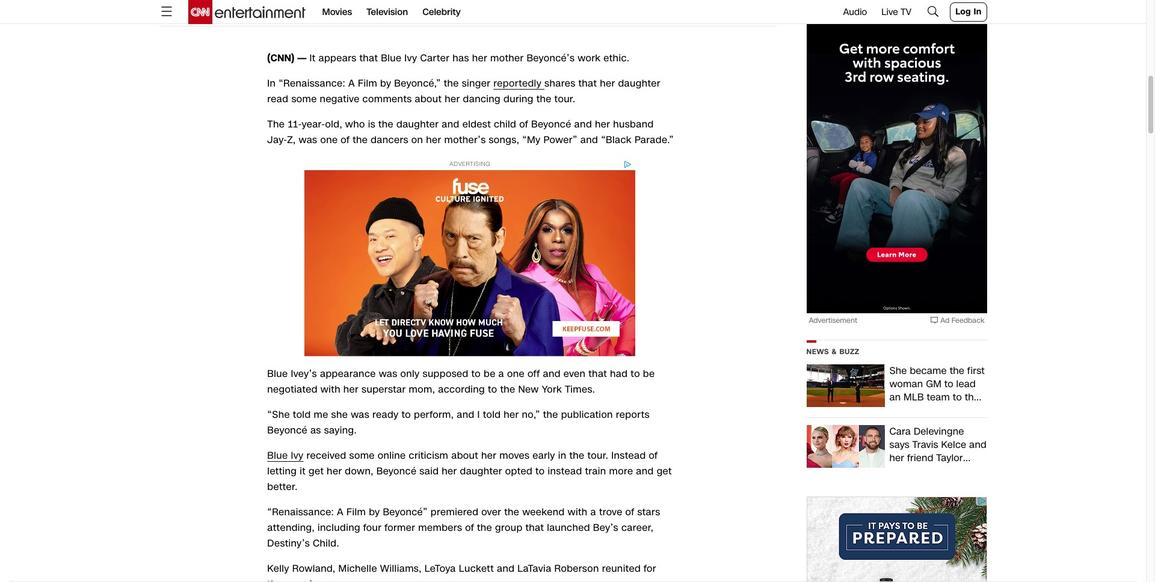 Task type: locate. For each thing, give the bounding box(es) containing it.
shares
[[545, 77, 576, 90]]

carter right the open menu icon
[[187, 11, 208, 21]]

daughter up on
[[397, 117, 439, 131]]

1 vertical spatial a
[[591, 506, 596, 519]]

ivy right the open menu icon
[[176, 11, 185, 21]]

0 vertical spatial during
[[313, 11, 335, 21]]

her up "black
[[595, 117, 610, 131]]

0 horizontal spatial in
[[267, 77, 276, 90]]

with down appearance
[[321, 383, 341, 397]]

0 vertical spatial a
[[499, 367, 504, 381]]

beyoncé inside the received some online criticism about her moves early in the tour. instead of letting it get her down, beyoncé said her daughter opted to instead train more and get better.
[[377, 465, 417, 479]]

to right ready
[[402, 408, 411, 422]]

was up superstar at the bottom left of page
[[379, 367, 398, 381]]

and left i
[[457, 408, 475, 422]]

some up down,
[[349, 449, 375, 463]]

to right gm
[[945, 377, 954, 391]]

1 vertical spatial is
[[980, 465, 987, 478]]

latavia
[[518, 562, 552, 576]]

0 horizontal spatial was
[[299, 133, 317, 147]]

a left off
[[499, 367, 504, 381]]

be right had
[[643, 367, 655, 381]]

the up group
[[504, 506, 520, 519]]

the down who
[[353, 133, 368, 147]]

trove
[[599, 506, 623, 519]]

buzz
[[840, 347, 860, 357]]

0 horizontal spatial daughter
[[397, 117, 439, 131]]

train
[[585, 465, 606, 479]]

2 vertical spatial ivy
[[291, 449, 304, 463]]

the left new
[[500, 383, 515, 397]]

blue for blue ivey's appearance was only supposed to be a one off and even that had to be negotiated with her superstar mom, according to the new york times.
[[267, 367, 288, 381]]

new
[[518, 383, 539, 397]]

that down work
[[579, 77, 597, 90]]

her down appearance
[[344, 383, 359, 397]]

"renaissance:
[[279, 77, 346, 90], [267, 506, 334, 519]]

gm
[[926, 377, 942, 391]]

0 vertical spatial in
[[974, 6, 982, 17]]

during down reportedly link
[[504, 92, 534, 106]]

was inside blue ivey's appearance was only supposed to be a one off and even that had to be negotiated with her superstar mom, according to the new york times.
[[379, 367, 398, 381]]

ivy up it
[[291, 449, 304, 463]]

during
[[313, 11, 335, 21], [504, 92, 534, 106]]

0 vertical spatial by
[[380, 77, 391, 90]]

2 vertical spatial was
[[351, 408, 370, 422]]

in up read
[[267, 77, 276, 90]]

1 horizontal spatial was
[[351, 408, 370, 422]]

get right it
[[309, 465, 324, 479]]

0 horizontal spatial in
[[438, 11, 444, 21]]

her left moves
[[481, 449, 497, 463]]

her inside blue ivey's appearance was only supposed to be a one off and even that had to be negotiated with her superstar mom, according to the new york times.
[[344, 383, 359, 397]]

online
[[378, 449, 406, 463]]

1 vertical spatial carter
[[420, 51, 450, 65]]

attending,
[[267, 521, 315, 535]]

a inside "renaissance: a film by beyoncé" premiered over the weekend with a trove of stars attending, including four former members of the group that launched bey's career, destiny's child.
[[591, 506, 596, 519]]

with inside blue ivey's appearance was only supposed to be a one off and even that had to be negotiated with her superstar mom, according to the new york times.
[[321, 383, 341, 397]]

1 horizontal spatial a
[[591, 506, 596, 519]]

and down instead
[[636, 465, 654, 479]]

0 vertical spatial film
[[358, 77, 377, 90]]

1 horizontal spatial told
[[483, 408, 501, 422]]

0 horizontal spatial tour.
[[555, 92, 576, 106]]

daughter inside the 11-year-old, who is the daughter and eldest child of beyoncé and her husband jay-z, was one of the dancers on her mother's songs, "my power" and "black parade."
[[397, 117, 439, 131]]

tour. inside shares that her daughter read some negative comments about her dancing during the tour.
[[555, 92, 576, 106]]

0 vertical spatial carter
[[187, 11, 208, 21]]

to down early
[[536, 465, 545, 479]]

by up four
[[369, 506, 380, 519]]

onstage
[[284, 11, 311, 21]]

1 horizontal spatial about
[[452, 449, 479, 463]]

audio link
[[843, 6, 867, 18]]

swift's
[[890, 465, 921, 478]]

1 horizontal spatial ivy
[[291, 449, 304, 463]]

rowland,
[[292, 562, 336, 576]]

child.
[[313, 537, 339, 551]]

2 vertical spatial daughter
[[460, 465, 502, 479]]

of down premiered
[[465, 521, 474, 535]]

1 horizontal spatial a
[[348, 77, 355, 90]]

1 horizontal spatial be
[[643, 367, 655, 381]]

her left the 'friend'
[[890, 451, 905, 465]]

0 vertical spatial daughter
[[618, 77, 661, 90]]

the
[[267, 117, 285, 131]]

told right i
[[483, 408, 501, 422]]

with inside "renaissance: a film by beyoncé" premiered over the weekend with a trove of stars attending, including four former members of the group that launched bey's career, destiny's child.
[[568, 506, 588, 519]]

beyoncé down "she
[[267, 424, 308, 438]]

was inside "she told me she was ready to perform, and i told her no," the publication reports beyoncé as saying.
[[351, 408, 370, 422]]

in up instead on the bottom of page
[[558, 449, 567, 463]]

her right has
[[472, 51, 487, 65]]

that inside "renaissance: a film by beyoncé" premiered over the weekend with a trove of stars attending, including four former members of the group that launched bey's career, destiny's child.
[[526, 521, 544, 535]]

one down old,
[[320, 133, 338, 147]]

august.
[[446, 11, 471, 21]]

the inside kelly rowland, michelle williams, letoya luckett and latavia roberson reunited for the premiere.
[[267, 578, 283, 583]]

with up launched at the bottom of page
[[568, 506, 588, 519]]

"my
[[522, 133, 541, 147]]

told left the me
[[293, 408, 311, 422]]

2 horizontal spatial daughter
[[618, 77, 661, 90]]

and up the york
[[543, 367, 561, 381]]

log in link
[[950, 2, 987, 22]]

live
[[882, 6, 898, 18]]

reunited
[[602, 562, 641, 576]]

1 horizontal spatial some
[[349, 449, 375, 463]]

0 horizontal spatial a
[[337, 506, 344, 519]]

11-
[[288, 117, 302, 131]]

and up mother's
[[442, 117, 460, 131]]

0 horizontal spatial ivy
[[176, 11, 185, 21]]

0 horizontal spatial is
[[368, 117, 376, 131]]

the down over
[[477, 521, 492, 535]]

1 horizontal spatial during
[[504, 92, 534, 106]]

to right according
[[488, 383, 497, 397]]

an
[[890, 391, 901, 404]]

1 horizontal spatial is
[[980, 465, 987, 478]]

daughter
[[618, 77, 661, 90], [397, 117, 439, 131], [460, 465, 502, 479]]

husband
[[613, 117, 654, 131]]

shares that her daughter read some negative comments about her dancing during the tour.
[[267, 77, 661, 106]]

celebrity
[[423, 6, 461, 18]]

i
[[478, 408, 480, 422]]

the down kelly
[[267, 578, 283, 583]]

1 horizontal spatial daughter
[[460, 465, 502, 479]]

the up dancers
[[379, 117, 394, 131]]

open menu icon image
[[159, 4, 174, 18]]

0 horizontal spatial about
[[415, 92, 442, 106]]

tour.
[[555, 92, 576, 106], [588, 449, 609, 463]]

0 vertical spatial in
[[438, 11, 444, 21]]

letting
[[267, 465, 297, 479]]

the up instead on the bottom of page
[[570, 449, 585, 463]]

blue
[[159, 11, 174, 21], [381, 51, 402, 65], [267, 367, 288, 381], [267, 449, 288, 463]]

0 vertical spatial about
[[415, 92, 442, 106]]

says
[[890, 438, 910, 452]]

1 horizontal spatial by
[[380, 77, 391, 90]]

reportedly
[[494, 77, 542, 90]]

who
[[345, 117, 365, 131]]

1 vertical spatial was
[[379, 367, 398, 381]]

get right more
[[657, 465, 672, 479]]

0 horizontal spatial by
[[369, 506, 380, 519]]

a up including
[[337, 506, 344, 519]]

that down weekend
[[526, 521, 544, 535]]

superstar
[[362, 383, 406, 397]]

1 horizontal spatial one
[[507, 367, 525, 381]]

received
[[307, 449, 346, 463]]

1 vertical spatial one
[[507, 367, 525, 381]]

about down beyoncé,"
[[415, 92, 442, 106]]

0 vertical spatial ivy
[[176, 11, 185, 21]]

and left latavia
[[497, 562, 515, 576]]

0 horizontal spatial told
[[293, 408, 311, 422]]

1 vertical spatial in
[[558, 449, 567, 463]]

0 vertical spatial some
[[292, 92, 317, 106]]

is
[[368, 117, 376, 131], [980, 465, 987, 478]]

of
[[519, 117, 528, 131], [341, 133, 350, 147], [649, 449, 658, 463], [626, 506, 635, 519], [465, 521, 474, 535]]

film inside "renaissance: a film by beyoncé" premiered over the weekend with a trove of stars attending, including four former members of the group that launched bey's career, destiny's child.
[[347, 506, 366, 519]]

said
[[420, 465, 439, 479]]

1 vertical spatial with
[[568, 506, 588, 519]]

0 horizontal spatial with
[[321, 383, 341, 397]]

one inside blue ivey's appearance was only supposed to be a one off and even that had to be negotiated with her superstar mom, according to the new york times.
[[507, 367, 525, 381]]

"renaissance: up attending,
[[267, 506, 334, 519]]

beyoncé up power"
[[531, 117, 572, 131]]

moves
[[500, 449, 530, 463]]

0 horizontal spatial be
[[484, 367, 496, 381]]

and right kelce
[[970, 438, 987, 452]]

blue ivy carter and beyoncé perform onstage during the "renaissance world tour" in august.
[[159, 11, 471, 21]]

blue inside blue ivey's appearance was only supposed to be a one off and even that had to be negotiated with her superstar mom, according to the new york times.
[[267, 367, 288, 381]]

her left no,"
[[504, 408, 519, 422]]

the left "renaissance at the left top of the page
[[337, 11, 347, 21]]

that inside shares that her daughter read some negative comments about her dancing during the tour.
[[579, 77, 597, 90]]

blue for blue ivy
[[267, 449, 288, 463]]

carter
[[187, 11, 208, 21], [420, 51, 450, 65]]

be
[[484, 367, 496, 381], [643, 367, 655, 381]]

mother
[[490, 51, 524, 65]]

about down "she told me she was ready to perform, and i told her no," the publication reports beyoncé as saying.
[[452, 449, 479, 463]]

0 vertical spatial with
[[321, 383, 341, 397]]

different'
[[915, 478, 956, 492]]

tour. up train
[[588, 449, 609, 463]]

0 horizontal spatial carter
[[187, 11, 208, 21]]

1 horizontal spatial in
[[558, 449, 567, 463]]

of up "my
[[519, 117, 528, 131]]

a inside blue ivey's appearance was only supposed to be a one off and even that had to be negotiated with her superstar mom, according to the new york times.
[[499, 367, 504, 381]]

carter left has
[[420, 51, 450, 65]]

"renaissance: inside "renaissance: a film by beyoncé" premiered over the weekend with a trove of stars attending, including four former members of the group that launched bey's career, destiny's child.
[[267, 506, 334, 519]]

delevingne
[[914, 425, 964, 439]]

jay-
[[267, 133, 287, 147]]

1 vertical spatial in
[[267, 77, 276, 90]]

the right no,"
[[543, 408, 558, 422]]

in right log on the top right of the page
[[974, 6, 982, 17]]

of up career,
[[626, 506, 635, 519]]

0 horizontal spatial some
[[292, 92, 317, 106]]

film
[[358, 77, 377, 90], [347, 506, 366, 519]]

1 vertical spatial a
[[337, 506, 344, 519]]

with
[[321, 383, 341, 397], [568, 506, 588, 519]]

1 horizontal spatial get
[[657, 465, 672, 479]]

friend
[[908, 451, 934, 465]]

1 vertical spatial film
[[347, 506, 366, 519]]

received some online criticism about her moves early in the tour. instead of letting it get her down, beyoncé said her daughter opted to instead train more and get better.
[[267, 449, 672, 494]]

of inside the received some online criticism about her moves early in the tour. instead of letting it get her down, beyoncé said her daughter opted to instead train more and get better.
[[649, 449, 658, 463]]

is right relationship
[[980, 465, 987, 478]]

during inside shares that her daughter read some negative comments about her dancing during the tour.
[[504, 92, 534, 106]]

team
[[927, 391, 950, 404]]

1 vertical spatial daughter
[[397, 117, 439, 131]]

beyoncé down online
[[377, 465, 417, 479]]

world
[[397, 11, 416, 21]]

2 horizontal spatial was
[[379, 367, 398, 381]]

by
[[380, 77, 391, 90], [369, 506, 380, 519]]

film up comments in the left of the page
[[358, 77, 377, 90]]

daughter down ethic.
[[618, 77, 661, 90]]

cara
[[890, 425, 911, 439]]

to right had
[[631, 367, 640, 381]]

instead
[[612, 449, 646, 463]]

the down 'shares'
[[537, 92, 552, 106]]

some right read
[[292, 92, 317, 106]]

movies link
[[322, 0, 352, 24]]

0 vertical spatial tour.
[[555, 92, 576, 106]]

a left trove on the right bottom
[[591, 506, 596, 519]]

only
[[401, 367, 420, 381]]

times.
[[565, 383, 595, 397]]

by up comments in the left of the page
[[380, 77, 391, 90]]

"renaissance: down it at the left top
[[279, 77, 346, 90]]

be up according
[[484, 367, 496, 381]]

daughter down moves
[[460, 465, 502, 479]]

is right who
[[368, 117, 376, 131]]

that left had
[[589, 367, 607, 381]]

live tv
[[882, 6, 912, 18]]

her
[[472, 51, 487, 65], [600, 77, 615, 90], [445, 92, 460, 106], [595, 117, 610, 131], [426, 133, 441, 147], [344, 383, 359, 397], [504, 408, 519, 422], [481, 449, 497, 463], [890, 451, 905, 465], [327, 465, 342, 479], [442, 465, 457, 479]]

1 horizontal spatial in
[[974, 6, 982, 17]]

tour. down 'shares'
[[555, 92, 576, 106]]

kelly
[[267, 562, 289, 576]]

film up four
[[347, 506, 366, 519]]

0 horizontal spatial one
[[320, 133, 338, 147]]

a up the negative
[[348, 77, 355, 90]]

daughter inside the received some online criticism about her moves early in the tour. instead of letting it get her down, beyoncé said her daughter opted to instead train more and get better.
[[460, 465, 502, 479]]

during right onstage
[[313, 11, 335, 21]]

1 vertical spatial advertisement region
[[807, 497, 987, 583]]

even
[[564, 367, 586, 381]]

ethic.
[[604, 51, 630, 65]]

the left singer
[[444, 77, 459, 90]]

in right "tour"" at the top
[[438, 11, 444, 21]]

roberson
[[555, 562, 599, 576]]

ivy up in "renaissance: a film by beyoncé," the singer reportedly
[[405, 51, 417, 65]]

her down ethic.
[[600, 77, 615, 90]]

dancers
[[371, 133, 409, 147]]

0 horizontal spatial get
[[309, 465, 324, 479]]

0 horizontal spatial during
[[313, 11, 335, 21]]

1 vertical spatial "renaissance:
[[267, 506, 334, 519]]

and inside the received some online criticism about her moves early in the tour. instead of letting it get her down, beyoncé said her daughter opted to instead train more and get better.
[[636, 465, 654, 479]]

a
[[499, 367, 504, 381], [591, 506, 596, 519]]

1 vertical spatial some
[[349, 449, 375, 463]]

2 be from the left
[[643, 367, 655, 381]]

was right she
[[351, 408, 370, 422]]

she
[[331, 408, 348, 422]]

1 horizontal spatial with
[[568, 506, 588, 519]]

opted
[[505, 465, 533, 479]]

0 vertical spatial was
[[299, 133, 317, 147]]

premiered
[[431, 506, 479, 519]]

advertisement region
[[807, 0, 987, 314], [807, 497, 987, 583]]

0 horizontal spatial a
[[499, 367, 504, 381]]

and right the open menu icon
[[210, 11, 223, 21]]

appears
[[319, 51, 357, 65]]

told
[[293, 408, 311, 422], [483, 408, 501, 422]]

0 vertical spatial one
[[320, 133, 338, 147]]

1 horizontal spatial tour.
[[588, 449, 609, 463]]

a
[[348, 77, 355, 90], [337, 506, 344, 519]]

0 vertical spatial advertisement region
[[807, 0, 987, 314]]

1 told from the left
[[293, 408, 311, 422]]

1 vertical spatial during
[[504, 92, 534, 106]]

blue ivy
[[267, 449, 304, 463]]

early
[[533, 449, 555, 463]]

saying.
[[324, 424, 357, 438]]

1 vertical spatial by
[[369, 506, 380, 519]]

1 vertical spatial about
[[452, 449, 479, 463]]

2 horizontal spatial ivy
[[405, 51, 417, 65]]

work
[[578, 51, 601, 65]]

1 vertical spatial tour.
[[588, 449, 609, 463]]

0 vertical spatial is
[[368, 117, 376, 131]]

to inside the received some online criticism about her moves early in the tour. instead of letting it get her down, beyoncé said her daughter opted to instead train more and get better.
[[536, 465, 545, 479]]

of down who
[[341, 133, 350, 147]]

about
[[415, 92, 442, 106], [452, 449, 479, 463]]

one left off
[[507, 367, 525, 381]]

'very
[[890, 478, 912, 492]]

was down year- on the left
[[299, 133, 317, 147]]

television link
[[367, 0, 408, 24]]

of right instead
[[649, 449, 658, 463]]



Task type: describe. For each thing, give the bounding box(es) containing it.
woman
[[890, 377, 923, 391]]

that inside blue ivey's appearance was only supposed to be a one off and even that had to be negotiated with her superstar mom, according to the new york times.
[[589, 367, 607, 381]]

kelly rowland, michelle williams, letoya luckett and latavia roberson reunited for the premiere.
[[267, 562, 656, 583]]

according
[[438, 383, 485, 397]]

her down received on the bottom left of the page
[[327, 465, 342, 479]]

2 told from the left
[[483, 408, 501, 422]]

the inside the received some online criticism about her moves early in the tour. instead of letting it get her down, beyoncé said her daughter opted to instead train more and get better.
[[570, 449, 585, 463]]

her inside cara delevingne says travis kelce and her friend taylor swift's relationship is 'very different'
[[890, 451, 905, 465]]

her right on
[[426, 133, 441, 147]]

beyoncé,"
[[394, 77, 441, 90]]

cara delevingne says travis kelce and her friend taylor swift's relationship is 'very different' image
[[807, 425, 885, 468]]

log
[[956, 6, 971, 17]]

daughter inside shares that her daughter read some negative comments about her dancing during the tour.
[[618, 77, 661, 90]]

is inside the 11-year-old, who is the daughter and eldest child of beyoncé and her husband jay-z, was one of the dancers on her mother's songs, "my power" and "black parade."
[[368, 117, 376, 131]]

members
[[418, 521, 462, 535]]

the 11-year-old, who is the daughter and eldest child of beyoncé and her husband jay-z, was one of the dancers on her mother's songs, "my power" and "black parade."
[[267, 117, 674, 147]]

the left first
[[950, 364, 965, 378]]

stars
[[638, 506, 661, 519]]

and inside kelly rowland, michelle williams, letoya luckett and latavia roberson reunited for the premiere.
[[497, 562, 515, 576]]

as
[[311, 424, 321, 438]]

she became the first woman gm to lead an mlb team to the playoffs link
[[807, 364, 987, 418]]

1 get from the left
[[309, 465, 324, 479]]

playoffs
[[890, 404, 925, 418]]

search icon image
[[926, 4, 941, 18]]

luckett
[[459, 562, 494, 576]]

she became the first woman gm to lead an mlb team to the playoffs image
[[807, 365, 885, 407]]

the inside shares that her daughter read some negative comments about her dancing during the tour.
[[537, 92, 552, 106]]

taylor
[[937, 451, 963, 465]]

and up power"
[[575, 117, 592, 131]]

including
[[318, 521, 360, 535]]

four
[[363, 521, 382, 535]]

that right appears
[[360, 51, 378, 65]]

blue ivy link
[[267, 449, 304, 463]]

some inside shares that her daughter read some negative comments about her dancing during the tour.
[[292, 92, 317, 106]]

ivy for blue ivy carter and beyoncé perform onstage during the "renaissance world tour" in august.
[[176, 11, 185, 21]]

old,
[[325, 117, 342, 131]]

perform,
[[414, 408, 454, 422]]

power"
[[544, 133, 578, 147]]

2 advertisement region from the top
[[807, 497, 987, 583]]

supposed
[[423, 367, 469, 381]]

and inside cara delevingne says travis kelce and her friend taylor swift's relationship is 'very different'
[[970, 438, 987, 452]]

and left "black
[[581, 133, 598, 147]]

over
[[482, 506, 501, 519]]

a inside "renaissance: a film by beyoncé" premiered over the weekend with a trove of stars attending, including four former members of the group that launched bey's career, destiny's child.
[[337, 506, 344, 519]]

her right said
[[442, 465, 457, 479]]

destiny's
[[267, 537, 310, 551]]

to up according
[[472, 367, 481, 381]]

became
[[910, 364, 947, 378]]

child
[[494, 117, 517, 131]]

1 advertisement region from the top
[[807, 0, 987, 314]]

more
[[609, 465, 633, 479]]

2 get from the left
[[657, 465, 672, 479]]

and inside "she told me she was ready to perform, and i told her no," the publication reports beyoncé as saying.
[[457, 408, 475, 422]]

0 vertical spatial "renaissance:
[[279, 77, 346, 90]]

the down first
[[965, 391, 980, 404]]

mlb
[[904, 391, 924, 404]]

cara delevingne says travis kelce and her friend taylor swift's relationship is 'very different'
[[890, 425, 987, 492]]

her left dancing
[[445, 92, 460, 106]]

first
[[968, 364, 985, 378]]

blue for blue ivy carter and beyoncé perform onstage during the "renaissance world tour" in august.
[[159, 11, 174, 21]]

1 vertical spatial ivy
[[405, 51, 417, 65]]

kelce
[[942, 438, 967, 452]]

movies
[[322, 6, 352, 18]]

beyoncé inside the 11-year-old, who is the daughter and eldest child of beyoncé and her husband jay-z, was one of the dancers on her mother's songs, "my power" and "black parade."
[[531, 117, 572, 131]]

on
[[412, 133, 423, 147]]

about inside shares that her daughter read some negative comments about her dancing during the tour.
[[415, 92, 442, 106]]

is inside cara delevingne says travis kelce and her friend taylor swift's relationship is 'very different'
[[980, 465, 987, 478]]

former
[[385, 521, 415, 535]]

to inside "she told me she was ready to perform, and i told her no," the publication reports beyoncé as saying.
[[402, 408, 411, 422]]

to right team
[[953, 391, 962, 404]]

letoya
[[425, 562, 456, 576]]

—
[[297, 51, 307, 65]]

tour. inside the received some online criticism about her moves early in the tour. instead of letting it get her down, beyoncé said her daughter opted to instead train more and get better.
[[588, 449, 609, 463]]

1 be from the left
[[484, 367, 496, 381]]

read
[[267, 92, 289, 106]]

one inside the 11-year-old, who is the daughter and eldest child of beyoncé and her husband jay-z, was one of the dancers on her mother's songs, "my power" and "black parade."
[[320, 133, 338, 147]]

she became the first woman gm to lead an mlb team to the playoffs
[[890, 364, 985, 418]]

0 vertical spatial a
[[348, 77, 355, 90]]

beyoncé inside "she told me she was ready to perform, and i told her no," the publication reports beyoncé as saying.
[[267, 424, 308, 438]]

news & buzz
[[807, 347, 860, 357]]

ready
[[373, 408, 399, 422]]

1 horizontal spatial carter
[[420, 51, 450, 65]]

mother's
[[444, 133, 486, 147]]

advertising
[[450, 160, 491, 167]]

ivey's
[[291, 367, 317, 381]]

better.
[[267, 480, 298, 494]]

"renaissance
[[350, 11, 395, 21]]

her inside "she told me she was ready to perform, and i told her no," the publication reports beyoncé as saying.
[[504, 408, 519, 422]]

criticism
[[409, 449, 449, 463]]

mom,
[[409, 383, 435, 397]]

cara delevingne says travis kelce and her friend taylor swift's relationship is 'very different' link
[[807, 425, 987, 492]]

it
[[300, 465, 306, 479]]

z,
[[287, 133, 296, 147]]

cnn — it appears that blue ivy carter has her mother beyoncé's work ethic.
[[271, 51, 630, 65]]

beyoncé left perform
[[225, 11, 254, 21]]

news
[[807, 347, 829, 357]]

no,"
[[522, 408, 540, 422]]

perform
[[256, 11, 282, 21]]

career,
[[622, 521, 654, 535]]

songs,
[[489, 133, 520, 147]]

year-
[[302, 117, 325, 131]]

travis
[[913, 438, 939, 452]]

audio
[[843, 6, 867, 18]]

and inside blue ivey's appearance was only supposed to be a one off and even that had to be negotiated with her superstar mom, according to the new york times.
[[543, 367, 561, 381]]

beyoncé"
[[383, 506, 428, 519]]

celebrity link
[[423, 0, 461, 24]]

beyoncé's
[[527, 51, 575, 65]]

has
[[453, 51, 469, 65]]

negative
[[320, 92, 360, 106]]

was inside the 11-year-old, who is the daughter and eldest child of beyoncé and her husband jay-z, was one of the dancers on her mother's songs, "my power" and "black parade."
[[299, 133, 317, 147]]

the inside blue ivey's appearance was only supposed to be a one off and even that had to be negotiated with her superstar mom, according to the new york times.
[[500, 383, 515, 397]]

some inside the received some online criticism about her moves early in the tour. instead of letting it get her down, beyoncé said her daughter opted to instead train more and get better.
[[349, 449, 375, 463]]

singer
[[462, 77, 491, 90]]

television
[[367, 6, 408, 18]]

comments
[[363, 92, 412, 106]]

in "renaissance: a film by beyoncé," the singer reportedly
[[267, 77, 545, 90]]

in inside the received some online criticism about her moves early in the tour. instead of letting it get her down, beyoncé said her daughter opted to instead train more and get better.
[[558, 449, 567, 463]]

the inside "she told me she was ready to perform, and i told her no," the publication reports beyoncé as saying.
[[543, 408, 558, 422]]

group
[[495, 521, 523, 535]]

about inside the received some online criticism about her moves early in the tour. instead of letting it get her down, beyoncé said her daughter opted to instead train more and get better.
[[452, 449, 479, 463]]

eldest
[[463, 117, 491, 131]]

negotiated
[[267, 383, 318, 397]]

cnn
[[271, 51, 291, 65]]

"renaissance: a film by beyoncé" premiered over the weekend with a trove of stars attending, including four former members of the group that launched bey's career, destiny's child.
[[267, 506, 661, 551]]

by inside "renaissance: a film by beyoncé" premiered over the weekend with a trove of stars attending, including four former members of the group that launched bey's career, destiny's child.
[[369, 506, 380, 519]]

it
[[310, 51, 316, 65]]

ivy for blue ivy
[[291, 449, 304, 463]]

tv
[[901, 6, 912, 18]]



Task type: vqa. For each thing, say whether or not it's contained in the screenshot.
the Twitter icon
no



